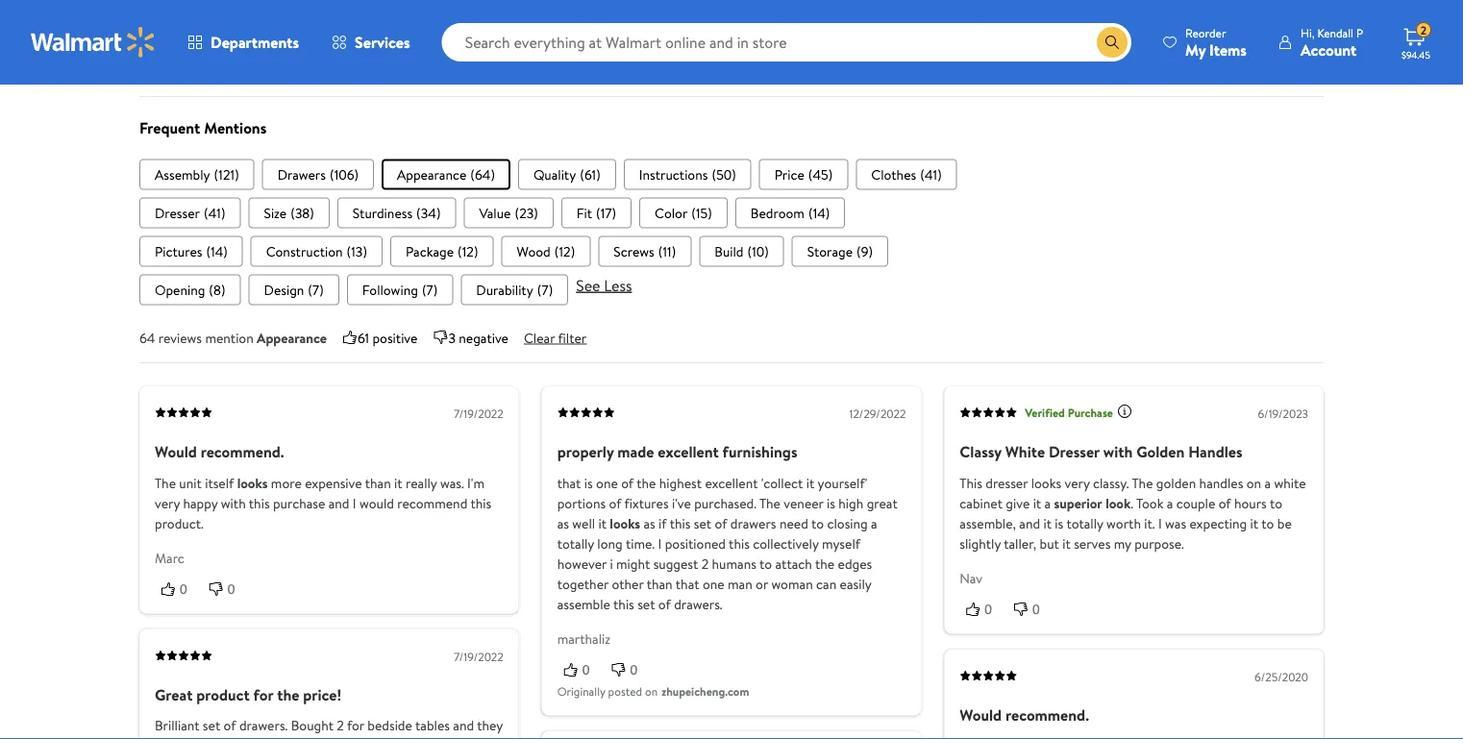 Task type: vqa. For each thing, say whether or not it's contained in the screenshot.


Task type: describe. For each thing, give the bounding box(es) containing it.
couple
[[1177, 494, 1216, 512]]

(7) for durability (7)
[[537, 280, 553, 299]]

12/29/2022
[[850, 406, 906, 422]]

clear filter button
[[524, 328, 587, 347]]

drawers. inside as if this set of drawers need to closing a totally long time. i positioned this collectively myself however i might suggest 2 humans to attach the edges together other than that one man or woman can easily assemble this set of drawers.
[[674, 595, 723, 613]]

services
[[355, 32, 410, 53]]

of left fixtures
[[609, 494, 622, 512]]

that is one of the highest excellent 'collect it yourself' portions of fixtures i've purchased. the veneer is high great as well it
[[557, 473, 898, 533]]

and left they
[[453, 717, 474, 735]]

account
[[1301, 39, 1357, 60]]

it.
[[1144, 514, 1155, 533]]

wood (12)
[[517, 242, 575, 260]]

furnishings
[[723, 441, 798, 462]]

construction (13)
[[266, 242, 367, 260]]

0 button down product. at the bottom
[[203, 579, 251, 599]]

assembly
[[155, 165, 210, 183]]

instructions (50)
[[639, 165, 736, 183]]

size (38)
[[264, 203, 314, 222]]

but
[[1040, 534, 1060, 553]]

list item containing dresser
[[139, 197, 241, 228]]

of down purchased.
[[715, 514, 727, 533]]

closing
[[827, 514, 868, 533]]

departments
[[211, 32, 299, 53]]

search icon image
[[1105, 35, 1120, 50]]

if
[[659, 514, 667, 533]]

bedroom
[[751, 203, 805, 222]]

of inside . took a couple of hours to assemble, and it is totally worth it. i was expecting it to be slightly taller, but it serves my purpose.
[[1219, 494, 1231, 512]]

following
[[362, 280, 418, 299]]

3
[[448, 328, 456, 347]]

opening
[[155, 280, 205, 299]]

0 vertical spatial 2
[[1421, 22, 1427, 38]]

storage
[[807, 242, 853, 260]]

this right if
[[670, 514, 691, 533]]

mentions
[[204, 117, 267, 139]]

(12) for package (12)
[[458, 242, 478, 260]]

put
[[305, 737, 325, 739]]

list containing assembly
[[139, 159, 1324, 190]]

i for properly made excellent furnishings
[[658, 534, 662, 553]]

list item containing color
[[640, 197, 728, 228]]

a left white on the right
[[1265, 473, 1271, 492]]

would recommend. for 6/25/2020
[[960, 705, 1089, 726]]

brilliant
[[155, 717, 200, 735]]

white
[[1005, 441, 1045, 462]]

than inside more expensive than it really was. i'm very happy with this purchase and i would recommend this product.
[[365, 473, 391, 492]]

it up "veneer" in the bottom right of the page
[[806, 473, 815, 492]]

1 vertical spatial on
[[645, 683, 658, 700]]

list item containing fit
[[561, 197, 632, 228]]

(9)
[[857, 242, 873, 260]]

to inside brilliant set of drawers. bought 2 for bedside tables and they were so quick and easy to put up.
[[289, 737, 302, 739]]

fit (17)
[[577, 203, 616, 222]]

(10)
[[748, 242, 769, 260]]

list item containing wood
[[501, 236, 591, 267]]

a inside . took a couple of hours to assemble, and it is totally worth it. i was expecting it to be slightly taller, but it serves my purpose.
[[1167, 494, 1173, 512]]

verified purchase information image
[[1117, 404, 1133, 419]]

list item containing build
[[699, 236, 784, 267]]

kendall
[[1318, 25, 1354, 41]]

to up be
[[1270, 494, 1283, 512]]

list item containing instructions
[[624, 159, 752, 190]]

1 vertical spatial dresser
[[1049, 441, 1100, 462]]

classy
[[960, 441, 1002, 462]]

0 vertical spatial is
[[584, 473, 593, 492]]

was
[[1165, 514, 1187, 533]]

golden
[[1137, 441, 1185, 462]]

edges
[[838, 554, 872, 573]]

set inside brilliant set of drawers. bought 2 for bedside tables and they were so quick and easy to put up.
[[203, 717, 220, 735]]

it inside 'this dresser looks very classy. the golden handles on a white cabinet give it a'
[[1033, 494, 1041, 512]]

services button
[[315, 19, 427, 65]]

list item containing assembly
[[139, 159, 254, 190]]

list item containing design
[[249, 274, 339, 305]]

0 button down the marc
[[155, 579, 203, 599]]

package
[[406, 242, 454, 260]]

64 reviews mention appearance
[[139, 328, 327, 347]]

made
[[618, 441, 654, 462]]

it inside more expensive than it really was. i'm very happy with this purchase and i would recommend this product.
[[394, 473, 403, 492]]

list item containing bedroom
[[735, 197, 845, 228]]

brilliant set of drawers. bought 2 for bedside tables and they were so quick and easy to put up.
[[155, 717, 503, 739]]

construction
[[266, 242, 343, 260]]

quality
[[534, 165, 576, 183]]

up.
[[328, 737, 345, 739]]

this up humans
[[729, 534, 750, 553]]

list item containing opening
[[139, 274, 241, 305]]

build (10)
[[715, 242, 769, 260]]

color
[[655, 203, 688, 222]]

zhupeicheng.com
[[662, 683, 749, 700]]

highest
[[659, 473, 702, 492]]

see less button
[[576, 274, 632, 295]]

i for would recommend.
[[353, 494, 356, 512]]

it right well
[[599, 514, 607, 533]]

(14) for bedroom (14)
[[809, 203, 830, 222]]

happy
[[183, 494, 218, 512]]

purchase
[[1068, 404, 1113, 421]]

clothes (41)
[[871, 165, 942, 183]]

as if this set of drawers need to closing a totally long time. i positioned this collectively myself however i might suggest 2 humans to attach the edges together other than that one man or woman can easily assemble this set of drawers.
[[557, 514, 878, 613]]

positioned
[[665, 534, 726, 553]]

to right need
[[811, 514, 824, 533]]

0 button down "nav"
[[960, 599, 1008, 619]]

list containing pictures
[[139, 236, 1324, 267]]

assemble
[[557, 595, 610, 613]]

list item containing quality
[[518, 159, 616, 190]]

a right give at the bottom of the page
[[1045, 494, 1051, 512]]

easily
[[840, 574, 872, 593]]

with inside more expensive than it really was. i'm very happy with this purchase and i would recommend this product.
[[221, 494, 246, 512]]

p
[[1357, 25, 1363, 41]]

hi,
[[1301, 25, 1315, 41]]

reorder my items
[[1186, 25, 1247, 60]]

and inside . took a couple of hours to assemble, and it is totally worth it. i was expecting it to be slightly taller, but it serves my purpose.
[[1020, 514, 1040, 533]]

list item containing value
[[464, 197, 554, 228]]

product
[[196, 684, 250, 705]]

departments button
[[171, 19, 315, 65]]

my
[[1186, 39, 1206, 60]]

(7) for following (7)
[[422, 280, 438, 299]]

bedroom (14)
[[751, 203, 830, 222]]

price (45)
[[775, 165, 833, 183]]

the inside that is one of the highest excellent 'collect it yourself' portions of fixtures i've purchased. the veneer is high great as well it
[[637, 473, 656, 492]]

man
[[728, 574, 753, 593]]

list item containing price
[[759, 159, 848, 190]]

tables
[[415, 717, 450, 735]]

(121)
[[214, 165, 239, 183]]

quality (61)
[[534, 165, 601, 183]]

totally inside . took a couple of hours to assemble, and it is totally worth it. i was expecting it to be slightly taller, but it serves my purpose.
[[1067, 514, 1104, 533]]

to up or
[[760, 554, 772, 573]]

0 horizontal spatial the
[[155, 473, 176, 492]]

totally inside as if this set of drawers need to closing a totally long time. i positioned this collectively myself however i might suggest 2 humans to attach the edges together other than that one man or woman can easily assemble this set of drawers.
[[557, 534, 594, 553]]

itself
[[205, 473, 234, 492]]

would for 6/25/2020
[[960, 705, 1002, 726]]

(64)
[[470, 165, 495, 183]]

design
[[264, 280, 304, 299]]

this
[[960, 473, 983, 492]]

well
[[572, 514, 595, 533]]

color (15)
[[655, 203, 712, 222]]

superior
[[1054, 494, 1103, 512]]

dresser inside list item
[[155, 203, 200, 222]]

attach
[[775, 554, 812, 573]]

drawers (106)
[[278, 165, 359, 183]]

list item containing storage
[[792, 236, 888, 267]]

of up fixtures
[[621, 473, 634, 492]]

list item containing package
[[390, 236, 494, 267]]

this left purchase
[[249, 494, 270, 512]]

might
[[616, 554, 650, 573]]

handles
[[1200, 473, 1244, 492]]

excellent inside that is one of the highest excellent 'collect it yourself' portions of fixtures i've purchased. the veneer is high great as well it
[[705, 473, 758, 492]]

following (7)
[[362, 280, 438, 299]]

originally
[[557, 683, 606, 700]]

0 button up originally on the bottom left
[[557, 660, 605, 680]]

for inside brilliant set of drawers. bought 2 for bedside tables and they were so quick and easy to put up.
[[347, 717, 364, 735]]

(106)
[[330, 165, 359, 183]]

Walmart Site-Wide search field
[[442, 23, 1132, 62]]

(41) for dresser (41)
[[204, 203, 225, 222]]

would
[[360, 494, 394, 512]]

marthaliz
[[557, 630, 611, 648]]

very inside more expensive than it really was. i'm very happy with this purchase and i would recommend this product.
[[155, 494, 180, 512]]



Task type: locate. For each thing, give the bounding box(es) containing it.
of down suggest at bottom left
[[659, 595, 671, 613]]

3 list from the top
[[139, 236, 1324, 267]]

this
[[249, 494, 270, 512], [471, 494, 492, 512], [670, 514, 691, 533], [729, 534, 750, 553], [613, 595, 634, 613]]

1 horizontal spatial drawers.
[[674, 595, 723, 613]]

(7) right design
[[308, 280, 324, 299]]

list item containing screws
[[598, 236, 692, 267]]

(7) down "package" in the top of the page
[[422, 280, 438, 299]]

to
[[1270, 494, 1283, 512], [811, 514, 824, 533], [1262, 514, 1274, 533], [760, 554, 772, 573], [289, 737, 302, 739]]

(12) for wood (12)
[[555, 242, 575, 260]]

the up can
[[815, 554, 835, 573]]

list item containing durability
[[461, 274, 568, 305]]

classy.
[[1093, 473, 1129, 492]]

build
[[715, 242, 744, 260]]

with
[[1104, 441, 1133, 462], [221, 494, 246, 512]]

recommend
[[397, 494, 468, 512]]

list item containing sturdiness
[[337, 197, 456, 228]]

the up took
[[1132, 473, 1153, 492]]

list containing dresser
[[139, 197, 1324, 228]]

see less
[[576, 274, 632, 295]]

drawers. inside brilliant set of drawers. bought 2 for bedside tables and they were so quick and easy to put up.
[[239, 717, 288, 735]]

and
[[329, 494, 349, 512], [1020, 514, 1040, 533], [453, 717, 474, 735], [237, 737, 258, 739]]

sturdiness (34)
[[353, 203, 441, 222]]

1 vertical spatial for
[[347, 717, 364, 735]]

one
[[596, 473, 618, 492], [703, 574, 725, 593]]

a inside as if this set of drawers need to closing a totally long time. i positioned this collectively myself however i might suggest 2 humans to attach the edges together other than that one man or woman can easily assemble this set of drawers.
[[871, 514, 878, 533]]

0 vertical spatial that
[[557, 473, 581, 492]]

(12)
[[458, 242, 478, 260], [555, 242, 575, 260]]

i inside as if this set of drawers need to closing a totally long time. i positioned this collectively myself however i might suggest 2 humans to attach the edges together other than that one man or woman can easily assemble this set of drawers.
[[658, 534, 662, 553]]

list item up (34)
[[382, 159, 510, 190]]

(7) for design (7)
[[308, 280, 324, 299]]

(34)
[[416, 203, 441, 222]]

1 horizontal spatial that
[[676, 574, 700, 593]]

1 horizontal spatial would recommend.
[[960, 705, 1089, 726]]

negative
[[459, 328, 509, 347]]

i left would
[[353, 494, 356, 512]]

to left put
[[289, 737, 302, 739]]

1 vertical spatial totally
[[557, 534, 594, 553]]

(61)
[[580, 165, 601, 183]]

0 horizontal spatial (7)
[[308, 280, 324, 299]]

1 horizontal spatial as
[[644, 514, 656, 533]]

list up see less list
[[139, 236, 1324, 267]]

dresser
[[986, 473, 1028, 492]]

clear filter
[[524, 328, 587, 347]]

0 horizontal spatial on
[[645, 683, 658, 700]]

Search search field
[[442, 23, 1132, 62]]

1 vertical spatial would recommend.
[[960, 705, 1089, 726]]

list item down '(23)'
[[501, 236, 591, 267]]

very
[[1065, 473, 1090, 492], [155, 494, 180, 512]]

1 horizontal spatial totally
[[1067, 514, 1104, 533]]

cabinet
[[960, 494, 1003, 512]]

great
[[867, 494, 898, 512]]

storage (9)
[[807, 242, 873, 260]]

give
[[1006, 494, 1030, 512]]

2 up $94.45
[[1421, 22, 1427, 38]]

0 horizontal spatial appearance
[[257, 328, 327, 347]]

totally down superior
[[1067, 514, 1104, 533]]

(12) right "package" in the top of the page
[[458, 242, 478, 260]]

0 button down taller,
[[1008, 599, 1056, 619]]

list item containing drawers
[[262, 159, 374, 190]]

handles
[[1189, 441, 1243, 462]]

set up positioned
[[694, 514, 712, 533]]

3 (7) from the left
[[537, 280, 553, 299]]

1 horizontal spatial the
[[760, 494, 781, 512]]

very up superior
[[1065, 473, 1090, 492]]

list item
[[139, 159, 254, 190], [262, 159, 374, 190], [382, 159, 510, 190], [518, 159, 616, 190], [624, 159, 752, 190], [759, 159, 848, 190], [856, 159, 957, 190], [139, 197, 241, 228], [249, 197, 330, 228], [337, 197, 456, 228], [464, 197, 554, 228], [561, 197, 632, 228], [640, 197, 728, 228], [735, 197, 845, 228], [139, 236, 243, 267], [251, 236, 383, 267], [390, 236, 494, 267], [501, 236, 591, 267], [598, 236, 692, 267], [699, 236, 784, 267], [792, 236, 888, 267], [139, 274, 241, 305], [249, 274, 339, 305], [347, 274, 453, 305], [461, 274, 568, 305]]

1 horizontal spatial (12)
[[555, 242, 575, 260]]

expensive
[[305, 473, 362, 492]]

list
[[139, 159, 1324, 190], [139, 197, 1324, 228], [139, 236, 1324, 267]]

0 vertical spatial i
[[353, 494, 356, 512]]

appearance down design (7)
[[257, 328, 327, 347]]

(23)
[[515, 203, 538, 222]]

looks down the white
[[1031, 473, 1062, 492]]

very inside 'this dresser looks very classy. the golden handles on a white cabinet give it a'
[[1065, 473, 1090, 492]]

(7) down wood (12) in the left top of the page
[[537, 280, 553, 299]]

0 vertical spatial very
[[1065, 473, 1090, 492]]

that down suggest at bottom left
[[676, 574, 700, 593]]

on right posted
[[645, 683, 658, 700]]

1 vertical spatial (14)
[[206, 242, 228, 260]]

dresser up pictures
[[155, 203, 200, 222]]

1 vertical spatial set
[[638, 595, 655, 613]]

for right product
[[253, 684, 273, 705]]

1 horizontal spatial looks
[[610, 514, 640, 533]]

frequent
[[139, 117, 200, 139]]

items
[[1210, 39, 1247, 60]]

as inside as if this set of drawers need to closing a totally long time. i positioned this collectively myself however i might suggest 2 humans to attach the edges together other than that one man or woman can easily assemble this set of drawers.
[[644, 514, 656, 533]]

that up portions
[[557, 473, 581, 492]]

list item down the construction
[[249, 274, 339, 305]]

2 horizontal spatial looks
[[1031, 473, 1062, 492]]

1 as from the left
[[557, 514, 569, 533]]

that inside that is one of the highest excellent 'collect it yourself' portions of fixtures i've purchased. the veneer is high great as well it
[[557, 473, 581, 492]]

1 horizontal spatial one
[[703, 574, 725, 593]]

(7)
[[308, 280, 324, 299], [422, 280, 438, 299], [537, 280, 553, 299]]

bedside
[[368, 717, 412, 735]]

1 vertical spatial recommend.
[[1006, 705, 1089, 726]]

it down hours
[[1251, 514, 1259, 533]]

list item down 'bedroom (14)'
[[792, 236, 888, 267]]

the inside that is one of the highest excellent 'collect it yourself' portions of fixtures i've purchased. the veneer is high great as well it
[[760, 494, 781, 512]]

would recommend. for 7/19/2022
[[155, 441, 284, 462]]

1 vertical spatial is
[[827, 494, 836, 512]]

portions
[[557, 494, 606, 512]]

can
[[816, 574, 837, 593]]

purchase
[[273, 494, 325, 512]]

walmart image
[[31, 27, 156, 58]]

product.
[[155, 514, 204, 533]]

i right it.
[[1159, 514, 1162, 533]]

0 vertical spatial than
[[365, 473, 391, 492]]

2 (12) from the left
[[555, 242, 575, 260]]

as inside that is one of the highest excellent 'collect it yourself' portions of fixtures i've purchased. the veneer is high great as well it
[[557, 514, 569, 533]]

classy white dresser with golden handles
[[960, 441, 1243, 462]]

list item containing appearance
[[382, 159, 510, 190]]

is
[[584, 473, 593, 492], [827, 494, 836, 512], [1055, 514, 1064, 533]]

a right took
[[1167, 494, 1173, 512]]

list item containing clothes
[[856, 159, 957, 190]]

0 horizontal spatial one
[[596, 473, 618, 492]]

list item up positive
[[347, 274, 453, 305]]

0 horizontal spatial looks
[[237, 473, 268, 492]]

2 inside brilliant set of drawers. bought 2 for bedside tables and they were so quick and easy to put up.
[[337, 717, 344, 735]]

with down itself at the left
[[221, 494, 246, 512]]

list item down drawers on the left
[[249, 197, 330, 228]]

2 vertical spatial 2
[[337, 717, 344, 735]]

3 negative
[[448, 328, 509, 347]]

0 horizontal spatial (14)
[[206, 242, 228, 260]]

the left unit
[[155, 473, 176, 492]]

verified purchase
[[1025, 404, 1113, 421]]

list item up see less list
[[699, 236, 784, 267]]

1 horizontal spatial 2
[[702, 554, 709, 573]]

it right give at the bottom of the page
[[1033, 494, 1041, 512]]

0 horizontal spatial set
[[203, 717, 220, 735]]

the inside as if this set of drawers need to closing a totally long time. i positioned this collectively myself however i might suggest 2 humans to attach the edges together other than that one man or woman can easily assemble this set of drawers.
[[815, 554, 835, 573]]

1 horizontal spatial for
[[347, 717, 364, 735]]

0 horizontal spatial for
[[253, 684, 273, 705]]

nav
[[960, 569, 983, 588]]

appearance up (34)
[[397, 165, 467, 183]]

more
[[271, 473, 302, 492]]

1 horizontal spatial would
[[960, 705, 1002, 726]]

or
[[756, 574, 768, 593]]

(41)
[[920, 165, 942, 183], [204, 203, 225, 222]]

2
[[1421, 22, 1427, 38], [702, 554, 709, 573], [337, 717, 344, 735]]

0 horizontal spatial totally
[[557, 534, 594, 553]]

0 vertical spatial recommend.
[[201, 441, 284, 462]]

(50)
[[712, 165, 736, 183]]

list item containing following
[[347, 274, 453, 305]]

list item up "(38)"
[[262, 159, 374, 190]]

fixtures
[[625, 494, 669, 512]]

of inside brilliant set of drawers. bought 2 for bedside tables and they were so quick and easy to put up.
[[224, 717, 236, 735]]

list item containing size
[[249, 197, 330, 228]]

0 vertical spatial list
[[139, 159, 1324, 190]]

2 as from the left
[[644, 514, 656, 533]]

to left be
[[1262, 514, 1274, 533]]

the inside 'this dresser looks very classy. the golden handles on a white cabinet give it a'
[[1132, 473, 1153, 492]]

and left easy at left bottom
[[237, 737, 258, 739]]

1 vertical spatial one
[[703, 574, 725, 593]]

7/19/2022 up they
[[454, 649, 504, 665]]

0 vertical spatial appearance
[[397, 165, 467, 183]]

1 (12) from the left
[[458, 242, 478, 260]]

expecting
[[1190, 514, 1247, 533]]

recommend. for 6/25/2020
[[1006, 705, 1089, 726]]

0 horizontal spatial (12)
[[458, 242, 478, 260]]

looks right itself at the left
[[237, 473, 268, 492]]

pictures (14)
[[155, 242, 228, 260]]

purchased.
[[694, 494, 757, 512]]

excellent up highest
[[658, 441, 719, 462]]

drawers.
[[674, 595, 723, 613], [239, 717, 288, 735]]

(41) for clothes (41)
[[920, 165, 942, 183]]

set up quick at left
[[203, 717, 220, 735]]

0 horizontal spatial is
[[584, 473, 593, 492]]

recommend. for 7/19/2022
[[201, 441, 284, 462]]

1 vertical spatial i
[[1159, 514, 1162, 533]]

0 vertical spatial totally
[[1067, 514, 1104, 533]]

veneer
[[784, 494, 824, 512]]

drawers. up easy at left bottom
[[239, 717, 288, 735]]

0 vertical spatial one
[[596, 473, 618, 492]]

the down the 'collect
[[760, 494, 781, 512]]

than up would
[[365, 473, 391, 492]]

it up but
[[1044, 514, 1052, 533]]

0 vertical spatial excellent
[[658, 441, 719, 462]]

0 horizontal spatial drawers.
[[239, 717, 288, 735]]

recommend.
[[201, 441, 284, 462], [1006, 705, 1089, 726]]

a down great
[[871, 514, 878, 533]]

list item containing pictures
[[139, 236, 243, 267]]

1 horizontal spatial is
[[827, 494, 836, 512]]

worth
[[1107, 514, 1141, 533]]

1 horizontal spatial dresser
[[1049, 441, 1100, 462]]

more expensive than it really was. i'm very happy with this purchase and i would recommend this product.
[[155, 473, 492, 533]]

marc
[[155, 549, 184, 568]]

1 (7) from the left
[[308, 280, 324, 299]]

durability
[[476, 280, 533, 299]]

unit
[[179, 473, 202, 492]]

1 horizontal spatial on
[[1247, 473, 1262, 492]]

0 horizontal spatial the
[[277, 684, 299, 705]]

list item containing construction
[[251, 236, 383, 267]]

need
[[780, 514, 808, 533]]

0 vertical spatial drawers.
[[674, 595, 723, 613]]

0 horizontal spatial dresser
[[155, 203, 200, 222]]

list item down instructions (50)
[[640, 197, 728, 228]]

this down other
[[613, 595, 634, 613]]

and up taller,
[[1020, 514, 1040, 533]]

0 horizontal spatial recommend.
[[201, 441, 284, 462]]

2 list from the top
[[139, 197, 1324, 228]]

0 vertical spatial the
[[637, 473, 656, 492]]

list item up pictures (14) at top
[[139, 197, 241, 228]]

(17)
[[596, 203, 616, 222]]

drawers
[[731, 514, 776, 533]]

2 horizontal spatial the
[[1132, 473, 1153, 492]]

(41) right clothes
[[920, 165, 942, 183]]

.
[[1131, 494, 1134, 512]]

7/19/2022 for great product for the price!
[[454, 649, 504, 665]]

and down expensive
[[329, 494, 349, 512]]

list item up fit
[[518, 159, 616, 190]]

(13)
[[347, 242, 367, 260]]

my
[[1114, 534, 1132, 553]]

0 vertical spatial with
[[1104, 441, 1133, 462]]

than inside as if this set of drawers need to closing a totally long time. i positioned this collectively myself however i might suggest 2 humans to attach the edges together other than that one man or woman can easily assemble this set of drawers.
[[647, 574, 673, 593]]

1 horizontal spatial (7)
[[422, 280, 438, 299]]

the up fixtures
[[637, 473, 656, 492]]

myself
[[822, 534, 861, 553]]

dresser (41)
[[155, 203, 225, 222]]

1 horizontal spatial set
[[638, 595, 655, 613]]

set down other
[[638, 595, 655, 613]]

0 horizontal spatial that
[[557, 473, 581, 492]]

1 horizontal spatial recommend.
[[1006, 705, 1089, 726]]

1 vertical spatial with
[[221, 494, 246, 512]]

as left well
[[557, 514, 569, 533]]

one left man
[[703, 574, 725, 593]]

0 vertical spatial (14)
[[809, 203, 830, 222]]

looks up long
[[610, 514, 640, 533]]

2 vertical spatial list
[[139, 236, 1324, 267]]

were
[[155, 737, 183, 739]]

2 horizontal spatial set
[[694, 514, 712, 533]]

other
[[612, 574, 644, 593]]

0 horizontal spatial would recommend.
[[155, 441, 284, 462]]

quick
[[203, 737, 234, 739]]

1 horizontal spatial (41)
[[920, 165, 942, 183]]

1 vertical spatial would
[[960, 705, 1002, 726]]

2 horizontal spatial i
[[1159, 514, 1162, 533]]

this dresser looks very classy. the golden handles on a white cabinet give it a
[[960, 473, 1306, 512]]

1 vertical spatial list
[[139, 197, 1324, 228]]

than down suggest at bottom left
[[647, 574, 673, 593]]

value (23)
[[479, 203, 538, 222]]

0 horizontal spatial i
[[353, 494, 356, 512]]

one inside as if this set of drawers need to closing a totally long time. i positioned this collectively myself however i might suggest 2 humans to attach the edges together other than that one man or woman can easily assemble this set of drawers.
[[703, 574, 725, 593]]

7/19/2022 for would recommend.
[[454, 406, 504, 422]]

list item up "package" in the top of the page
[[337, 197, 456, 228]]

2 7/19/2022 from the top
[[454, 649, 504, 665]]

i inside . took a couple of hours to assemble, and it is totally worth it. i was expecting it to be slightly taller, but it serves my purpose.
[[1159, 514, 1162, 533]]

dresser down verified purchase
[[1049, 441, 1100, 462]]

together
[[557, 574, 609, 593]]

of down handles
[[1219, 494, 1231, 512]]

1 vertical spatial than
[[647, 574, 673, 593]]

list item down (61)
[[561, 197, 632, 228]]

1 vertical spatial drawers.
[[239, 717, 288, 735]]

0 horizontal spatial (41)
[[204, 203, 225, 222]]

list item up 'bedroom (14)'
[[759, 159, 848, 190]]

serves
[[1074, 534, 1111, 553]]

1 horizontal spatial (14)
[[809, 203, 830, 222]]

i inside more expensive than it really was. i'm very happy with this purchase and i would recommend this product.
[[353, 494, 356, 512]]

collectively
[[753, 534, 819, 553]]

1 horizontal spatial with
[[1104, 441, 1133, 462]]

would for 7/19/2022
[[155, 441, 197, 462]]

list up 'build'
[[139, 197, 1324, 228]]

2 (7) from the left
[[422, 280, 438, 299]]

1 vertical spatial appearance
[[257, 328, 327, 347]]

list item down wood on the left top of the page
[[461, 274, 568, 305]]

positive
[[373, 328, 418, 347]]

list item up dresser (41)
[[139, 159, 254, 190]]

would
[[155, 441, 197, 462], [960, 705, 1002, 726]]

2 horizontal spatial 2
[[1421, 22, 1427, 38]]

2 inside as if this set of drawers need to closing a totally long time. i positioned this collectively myself however i might suggest 2 humans to attach the edges together other than that one man or woman can easily assemble this set of drawers.
[[702, 554, 709, 573]]

for left bedside
[[347, 717, 364, 735]]

looks inside 'this dresser looks very classy. the golden handles on a white cabinet give it a'
[[1031, 473, 1062, 492]]

the left price!
[[277, 684, 299, 705]]

(14) right pictures
[[206, 242, 228, 260]]

(14) for pictures (14)
[[206, 242, 228, 260]]

list item down pictures (14) at top
[[139, 274, 241, 305]]

size
[[264, 203, 287, 222]]

one up portions
[[596, 473, 618, 492]]

1 horizontal spatial than
[[647, 574, 673, 593]]

1 vertical spatial that
[[676, 574, 700, 593]]

on inside 'this dresser looks very classy. the golden handles on a white cabinet give it a'
[[1247, 473, 1262, 492]]

1 vertical spatial 7/19/2022
[[454, 649, 504, 665]]

1 list from the top
[[139, 159, 1324, 190]]

it left really
[[394, 473, 403, 492]]

1 vertical spatial 2
[[702, 554, 709, 573]]

drawers. down suggest at bottom left
[[674, 595, 723, 613]]

0 vertical spatial 7/19/2022
[[454, 406, 504, 422]]

see less list
[[139, 274, 1324, 305]]

0 horizontal spatial very
[[155, 494, 180, 512]]

0 horizontal spatial with
[[221, 494, 246, 512]]

2 horizontal spatial the
[[815, 554, 835, 573]]

0 vertical spatial would recommend.
[[155, 441, 284, 462]]

2 vertical spatial is
[[1055, 514, 1064, 533]]

1 vertical spatial the
[[815, 554, 835, 573]]

1 vertical spatial (41)
[[204, 203, 225, 222]]

long
[[597, 534, 623, 553]]

durability (7)
[[476, 280, 553, 299]]

this down i'm
[[471, 494, 492, 512]]

0 vertical spatial would
[[155, 441, 197, 462]]

0 horizontal spatial 2
[[337, 717, 344, 735]]

frequent mentions
[[139, 117, 267, 139]]

it
[[394, 473, 403, 492], [806, 473, 815, 492], [1033, 494, 1041, 512], [599, 514, 607, 533], [1044, 514, 1052, 533], [1251, 514, 1259, 533], [1063, 534, 1071, 553]]

1 7/19/2022 from the top
[[454, 406, 504, 422]]

0 button up posted
[[605, 660, 653, 680]]

list item up wood on the left top of the page
[[464, 197, 554, 228]]

totally up however
[[557, 534, 594, 553]]

(41) down '(121)'
[[204, 203, 225, 222]]

1 horizontal spatial the
[[637, 473, 656, 492]]

'collect
[[761, 473, 803, 492]]

1 horizontal spatial very
[[1065, 473, 1090, 492]]

it right but
[[1063, 534, 1071, 553]]

1 vertical spatial very
[[155, 494, 180, 512]]

with up the classy.
[[1104, 441, 1133, 462]]

is left high
[[827, 494, 836, 512]]

2 up up.
[[337, 717, 344, 735]]

one inside that is one of the highest excellent 'collect it yourself' portions of fixtures i've purchased. the veneer is high great as well it
[[596, 473, 618, 492]]

that inside as if this set of drawers need to closing a totally long time. i positioned this collectively myself however i might suggest 2 humans to attach the edges together other than that one man or woman can easily assemble this set of drawers.
[[676, 574, 700, 593]]

6/19/2023
[[1258, 406, 1309, 422]]

and inside more expensive than it really was. i'm very happy with this purchase and i would recommend this product.
[[329, 494, 349, 512]]

very up product. at the bottom
[[155, 494, 180, 512]]

is inside . took a couple of hours to assemble, and it is totally worth it. i was expecting it to be slightly taller, but it serves my purpose.
[[1055, 514, 1064, 533]]

than
[[365, 473, 391, 492], [647, 574, 673, 593]]

7/19/2022 up i'm
[[454, 406, 504, 422]]

0 vertical spatial (41)
[[920, 165, 942, 183]]

1 horizontal spatial appearance
[[397, 165, 467, 183]]

(12) right wood on the left top of the page
[[555, 242, 575, 260]]

list up (15) on the top of the page
[[139, 159, 1324, 190]]

2 down positioned
[[702, 554, 709, 573]]



